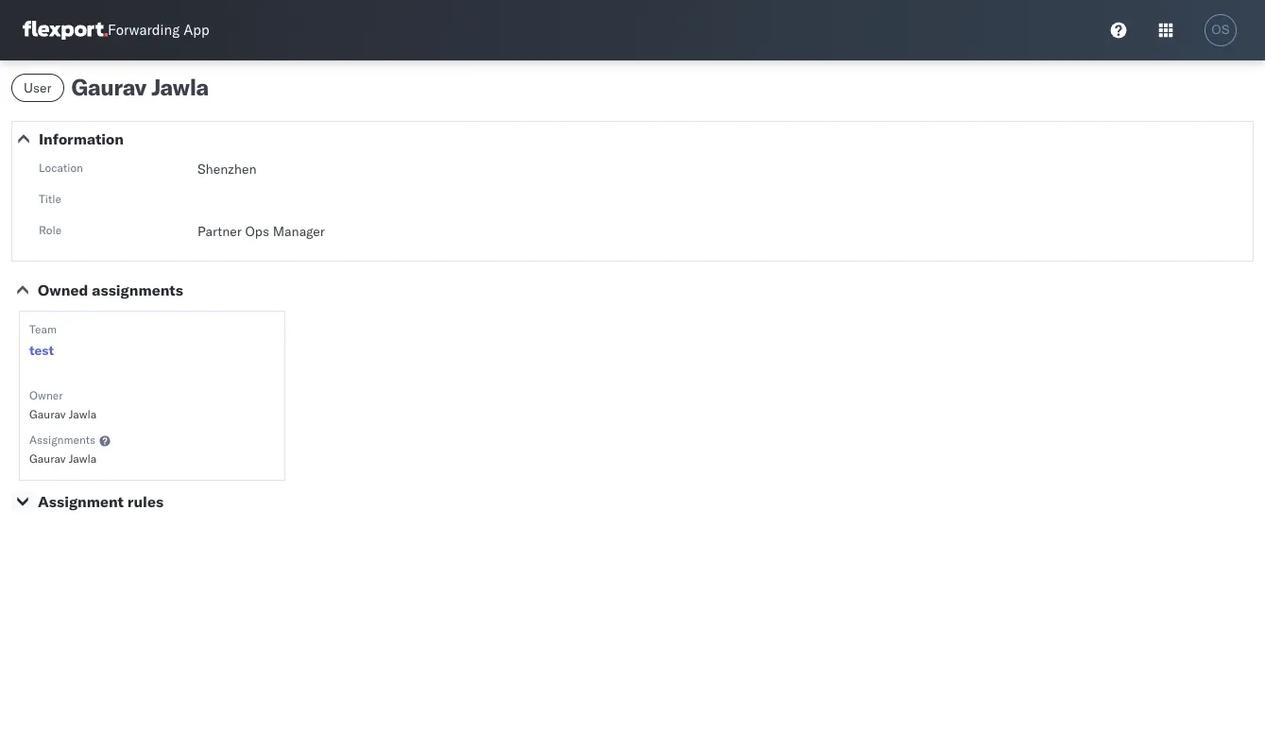 Task type: vqa. For each thing, say whether or not it's contained in the screenshot.
Mar 27, 2023 18:05 CDT's THE 'ROTTERDAM,'
no



Task type: describe. For each thing, give the bounding box(es) containing it.
0 vertical spatial gaurav jawla
[[71, 73, 209, 101]]

os button
[[1199, 9, 1243, 52]]

manager
[[273, 223, 325, 240]]

partner ops manager
[[198, 223, 325, 240]]

assignment rules
[[38, 492, 164, 511]]

owned
[[38, 281, 88, 300]]

0 vertical spatial jawla
[[151, 73, 209, 101]]

test link
[[29, 341, 54, 360]]

ops
[[245, 223, 269, 240]]

title
[[39, 192, 61, 206]]

2 vertical spatial jawla
[[69, 452, 97, 466]]

assignments
[[29, 433, 95, 447]]

owner
[[29, 388, 63, 403]]

information
[[39, 129, 124, 148]]

user
[[24, 79, 52, 96]]

forwarding app link
[[23, 21, 209, 40]]

role
[[39, 223, 62, 237]]

shenzhen
[[198, 161, 257, 178]]



Task type: locate. For each thing, give the bounding box(es) containing it.
0 vertical spatial gaurav
[[71, 73, 146, 101]]

jawla inside owner gaurav jawla
[[69, 407, 97, 421]]

flexport. image
[[23, 21, 108, 40]]

gaurav down assignments
[[29, 452, 66, 466]]

assignment
[[38, 492, 124, 511]]

jawla down assignments
[[69, 452, 97, 466]]

app
[[183, 21, 209, 39]]

gaurav down the forwarding app link
[[71, 73, 146, 101]]

jawla
[[151, 73, 209, 101], [69, 407, 97, 421], [69, 452, 97, 466]]

1 vertical spatial jawla
[[69, 407, 97, 421]]

rules
[[127, 492, 164, 511]]

gaurav jawla down assignments
[[29, 452, 97, 466]]

gaurav inside owner gaurav jawla
[[29, 407, 66, 421]]

forwarding
[[108, 21, 180, 39]]

test
[[29, 342, 54, 359]]

team test
[[29, 322, 57, 359]]

2 vertical spatial gaurav
[[29, 452, 66, 466]]

gaurav
[[71, 73, 146, 101], [29, 407, 66, 421], [29, 452, 66, 466]]

1 vertical spatial gaurav
[[29, 407, 66, 421]]

jawla up assignments
[[69, 407, 97, 421]]

team
[[29, 322, 57, 336]]

1 vertical spatial gaurav jawla
[[29, 452, 97, 466]]

os
[[1212, 23, 1230, 37]]

assignments
[[92, 281, 183, 300]]

owner gaurav jawla
[[29, 388, 97, 421]]

forwarding app
[[108, 21, 209, 39]]

gaurav down owner
[[29, 407, 66, 421]]

gaurav jawla
[[71, 73, 209, 101], [29, 452, 97, 466]]

location
[[39, 161, 83, 175]]

owned assignments
[[38, 281, 183, 300]]

partner
[[198, 223, 242, 240]]

jawla down the app
[[151, 73, 209, 101]]

gaurav jawla down forwarding on the top left
[[71, 73, 209, 101]]



